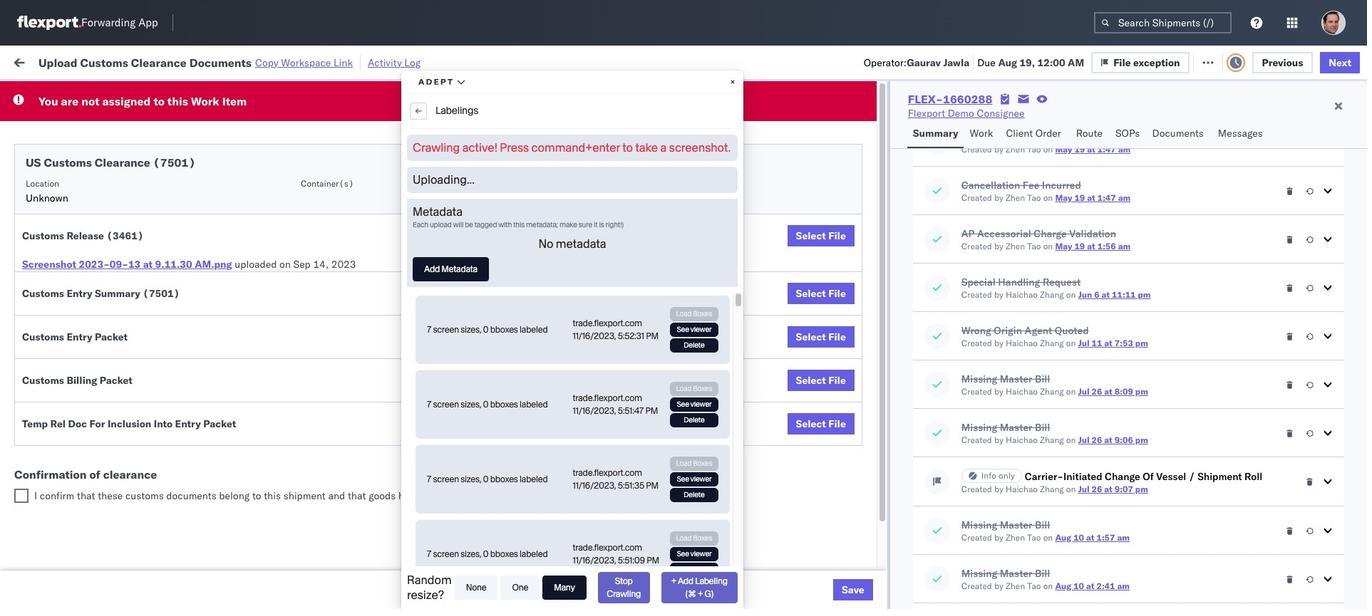 Task type: describe. For each thing, give the bounding box(es) containing it.
customs inside button
[[68, 299, 108, 312]]

8 fcl from the top
[[491, 425, 510, 438]]

1 2130387 from the top
[[859, 488, 903, 501]]

5 1846748 from the top
[[859, 268, 903, 281]]

5 hlxu8034992 from the top
[[1078, 268, 1147, 281]]

1 11:59 pm pdt, nov 4, 2022 from the top
[[241, 143, 372, 156]]

5 fcl from the top
[[491, 331, 510, 344]]

jun 6 at 11:11 pm button
[[1078, 289, 1151, 300]]

am for missing master bill created by zhen tao on aug 10 at 1:57 am
[[1117, 533, 1130, 543]]

and
[[328, 490, 345, 503]]

5 test123456 from the top
[[1024, 268, 1084, 281]]

snoozed : no
[[298, 88, 349, 99]]

work inside button
[[970, 127, 993, 140]]

resize handle column header for consignee
[[782, 110, 799, 610]]

resize handle column header for mbl/mawb numbers
[[1188, 110, 1205, 610]]

2 2130387 from the top
[[859, 519, 903, 532]]

angeles, for schedule pickup from los angeles, ca button for ceau7522281, hlxu6269489, hlxu8034992
[[153, 174, 192, 186]]

by inside missing master bill created by zhen tao on aug 10 at 1:57 am
[[994, 533, 1004, 543]]

0 horizontal spatial demo
[[597, 457, 624, 469]]

on inside ap accessorial charge validation created by zhen tao on may 19 at 1:56 am
[[1043, 241, 1053, 252]]

3 26 from the top
[[1092, 484, 1102, 495]]

by inside ap accessorial charge validation created by zhen tao on may 19 at 1:56 am
[[994, 241, 1004, 252]]

6 ocean fcl from the top
[[460, 362, 510, 375]]

5 zhang from the top
[[1040, 484, 1064, 495]]

2 schedule delivery appointment link from the top
[[33, 236, 175, 250]]

jul inside missing master bill created by haichao zhang on jul 26 at 8:09 pm
[[1078, 386, 1090, 397]]

2 maeu9408431 from the top
[[1024, 519, 1096, 532]]

11:11
[[1112, 289, 1136, 300]]

batch action button
[[1265, 51, 1358, 72]]

shipment
[[283, 490, 326, 503]]

am for missing master bill created by zhen tao on aug 10 at 2:41 am
[[1117, 581, 1130, 592]]

vandelay west
[[655, 551, 722, 564]]

1 vertical spatial agent
[[1340, 488, 1367, 501]]

resize handle column header for client name
[[631, 110, 648, 610]]

dec
[[308, 394, 327, 407]]

at left 9:07
[[1104, 484, 1113, 495]]

1 integration test account - karl lagerfeld from the top
[[655, 488, 841, 501]]

pm for missing master bill created by haichao zhang on jul 26 at 9:06 pm
[[1135, 435, 1148, 446]]

0 horizontal spatial this
[[167, 94, 188, 108]]

2 11:59 pm pdt, nov 4, 2022 from the top
[[241, 174, 372, 187]]

angeles, for third schedule pickup from los angeles, ca button
[[153, 268, 192, 281]]

by inside missing master bill created by haichao zhang on jul 26 at 8:09 pm
[[994, 386, 1004, 397]]

3 schedule delivery appointment from the top
[[33, 362, 175, 375]]

created inside the wrong origin agent quoted created by haichao zhang on jul 11 at 7:53 pm
[[961, 338, 992, 349]]

8 ocean fcl from the top
[[460, 425, 510, 438]]

appointment for schedule delivery appointment link related to 11:59 pm pdt, nov 4, 2022
[[117, 142, 175, 155]]

previous button
[[1252, 52, 1313, 73]]

from for ceau7522281, hlxu6269489, hlxu8034992's 'schedule pickup from los angeles, ca' link
[[111, 174, 132, 186]]

4 test123456 from the top
[[1024, 237, 1084, 250]]

2 integration from the top
[[655, 519, 704, 532]]

pm right 4:00
[[266, 394, 281, 407]]

consignee button
[[648, 113, 784, 128]]

am for cancellation fee incurred created by zhen tao on may 19 at 1:47 am
[[1118, 192, 1131, 203]]

haichao for special handling request created by haichao zhang on jun 6 at 11:11 pm
[[1006, 289, 1038, 300]]

been
[[422, 490, 445, 503]]

5 11:59 from the top
[[241, 551, 269, 564]]

schedule delivery appointment link for 11:59 pm pdt, nov 4, 2022
[[33, 142, 175, 156]]

13 ocean fcl from the top
[[460, 582, 510, 595]]

6 test123456 from the top
[[1024, 300, 1084, 313]]

location unknown
[[26, 178, 68, 205]]

schedule pickup from rotterdam, netherlands
[[33, 511, 185, 539]]

snoozed
[[298, 88, 331, 99]]

0 horizontal spatial flexport
[[557, 457, 595, 469]]

on inside the wrong origin agent quoted created by haichao zhang on jul 11 at 7:53 pm
[[1066, 338, 1076, 349]]

on inside cancellation fee incurred created by zhen tao on may 19 at 1:47 am
[[1043, 192, 1053, 203]]

packet for customs entry packet
[[95, 331, 128, 344]]

10 ocean fcl from the top
[[460, 488, 510, 501]]

pst, for 8:30
[[284, 488, 305, 501]]

schedule inside schedule pickup from rotterdam, netherlands
[[33, 511, 75, 524]]

at left risk on the top left of page
[[284, 55, 293, 68]]

customs up "screenshot"
[[22, 230, 64, 242]]

2 test123456 from the top
[[1024, 174, 1084, 187]]

of
[[1143, 471, 1154, 483]]

at inside cancellation fee incurred created by zhen tao on may 19 at 1:47 am
[[1087, 192, 1096, 203]]

4 ocean fcl from the top
[[460, 268, 510, 281]]

11 resize handle column header from the left
[[1331, 110, 1348, 610]]

schedule delivery appointment for schedule delivery appointment link for 8:30 pm pst, jan 23, 2023
[[33, 487, 175, 500]]

pm down the deadline
[[272, 143, 287, 156]]

work,
[[151, 88, 173, 99]]

los for fourth schedule pickup from los angeles, ca button from the bottom of the page
[[134, 205, 150, 218]]

schedule pickup from los angeles, ca for msdu7304509
[[33, 456, 208, 469]]

1:57
[[1097, 533, 1115, 543]]

due
[[978, 56, 996, 69]]

1 karl from the top
[[778, 488, 796, 501]]

3 karl from the top
[[778, 582, 796, 595]]

carrier-
[[1025, 471, 1064, 483]]

2 abcdefg78456546 from the top
[[1024, 362, 1120, 375]]

import work
[[121, 55, 181, 68]]

my
[[14, 52, 37, 72]]

haichao for missing master bill created by haichao zhang on jul 26 at 9:06 pm
[[1006, 435, 1038, 446]]

from for 4th 'schedule pickup from los angeles, ca' link from the bottom
[[111, 205, 132, 218]]

14,
[[313, 258, 329, 271]]

4 jul from the top
[[1078, 484, 1090, 495]]

1 that from the left
[[77, 490, 95, 503]]

3 ceau7522281, hlxu6269489, hlxu8034992 from the top
[[926, 205, 1147, 218]]

client name
[[557, 116, 605, 127]]

confirm pickup from los angeles, ca link
[[33, 392, 203, 407]]

2 schedule pickup from los angeles, ca link from the top
[[33, 204, 208, 218]]

vessel
[[1157, 471, 1186, 483]]

customs up 'customs billing packet'
[[22, 331, 64, 344]]

jul 26 at 9:06 pm button
[[1078, 435, 1148, 446]]

progress
[[223, 88, 259, 99]]

request
[[1043, 276, 1081, 289]]

1 vertical spatial work
[[191, 94, 219, 108]]

schedule pickup from los angeles, ca for lhuu7894563, uetu5238478
[[33, 330, 208, 343]]

at inside special handling request created by haichao zhang on jun 6 at 11:11 pm
[[1102, 289, 1110, 300]]

9.11.30
[[155, 258, 192, 271]]

23, for 2022
[[329, 394, 344, 407]]

12:00
[[1038, 56, 1066, 69]]

3 integration test account - karl lagerfeld from the top
[[655, 582, 841, 595]]

customs up the status
[[80, 55, 128, 70]]

7 fcl from the top
[[491, 394, 510, 407]]

item
[[222, 94, 247, 108]]

19 inside cancellation fee incurred created by zhen tao on may 19 at 1:47 am
[[1075, 192, 1085, 203]]

info
[[981, 471, 997, 481]]

2 lagerfeld from the top
[[798, 519, 841, 532]]

entry for summary
[[67, 287, 92, 300]]

client for client order
[[1006, 127, 1033, 140]]

11:00 pm pst, nov 8, 2022
[[241, 300, 372, 313]]

of
[[89, 468, 100, 482]]

pm inside the wrong origin agent quoted created by haichao zhang on jul 11 at 7:53 pm
[[1135, 338, 1148, 349]]

delivery for gvcu5265864
[[78, 487, 114, 500]]

2 flex-1889466 from the top
[[829, 362, 903, 375]]

missing for missing master bill created by haichao zhang on jul 26 at 9:06 pm
[[961, 421, 998, 434]]

5 hlxu6269489, from the top
[[1002, 268, 1075, 281]]

validation
[[1069, 227, 1116, 240]]

flex-1660288 link
[[908, 92, 993, 106]]

1 hlxu8034992 from the top
[[1078, 143, 1147, 155]]

9:06
[[1115, 435, 1133, 446]]

1 11:59 from the top
[[241, 143, 269, 156]]

client order
[[1006, 127, 1061, 140]]

app
[[138, 16, 158, 30]]

flex-1846748 for upload customs clearance documents button
[[829, 300, 903, 313]]

cleared
[[488, 490, 521, 503]]

5 ceau7522281, from the top
[[926, 268, 999, 281]]

on inside special handling request created by haichao zhang on jun 6 at 11:11 pm
[[1066, 289, 1076, 300]]

5 schedule from the top
[[33, 268, 75, 281]]

5 ocean fcl from the top
[[460, 331, 510, 344]]

3 account from the top
[[729, 582, 766, 595]]

missing master bill created by zhen tao on aug 10 at 2:41 am
[[961, 567, 1130, 592]]

on inside missing master bill created by haichao zhang on jul 26 at 8:09 pm
[[1066, 386, 1076, 397]]

1 uetu5238478 from the top
[[1002, 331, 1072, 344]]

missing master bill created by haichao zhang on jul 26 at 9:06 pm
[[961, 421, 1148, 446]]

3 11:59 pm pdt, nov 4, 2022 from the top
[[241, 206, 372, 218]]

4 1846748 from the top
[[859, 237, 903, 250]]

10 for missing master bill created by zhen tao on aug 10 at 2:41 am
[[1074, 581, 1084, 592]]

778
[[263, 55, 281, 68]]

aug 10 at 2:41 am button
[[1055, 581, 1130, 592]]

confirm delivery
[[33, 425, 108, 437]]

sep
[[293, 258, 311, 271]]

3 gvcu5265864 from the top
[[926, 582, 996, 595]]

12 fcl from the top
[[491, 551, 510, 564]]

5 haichao from the top
[[1006, 484, 1038, 495]]

2 karl from the top
[[778, 519, 796, 532]]

client for client name
[[557, 116, 581, 127]]

flex-1662119
[[829, 551, 903, 564]]

1 created from the top
[[961, 144, 992, 155]]

3 appointment from the top
[[117, 362, 175, 375]]

created inside ap accessorial charge validation created by zhen tao on may 19 at 1:56 am
[[961, 241, 992, 252]]

10 for missing master bill created by zhen tao on aug 10 at 1:57 am
[[1074, 533, 1084, 543]]

0 vertical spatial aug
[[998, 56, 1017, 69]]

2 may 19 at 1:47 am button from the top
[[1055, 192, 1131, 203]]

1 ceau7522281, hlxu6269489, hlxu8034992 from the top
[[926, 143, 1147, 155]]

0 vertical spatial jawla
[[944, 56, 970, 69]]

operator:
[[864, 56, 907, 69]]

9:07
[[1115, 484, 1133, 495]]

goods
[[369, 490, 396, 503]]

wrong
[[961, 324, 991, 337]]

bookings test consignee
[[655, 457, 769, 469]]

customs down "screenshot"
[[22, 287, 64, 300]]

flex id
[[806, 116, 833, 127]]

4 4, from the top
[[336, 268, 345, 281]]

packet for customs billing packet
[[100, 374, 133, 387]]

nov for upload customs clearance documents link
[[314, 300, 333, 313]]

pickup for fourth schedule pickup from los angeles, ca button from the bottom of the page
[[78, 205, 108, 218]]

master for missing master bill created by zhen tao on aug 10 at 2:41 am
[[1000, 567, 1033, 580]]

pm left container(s) in the top of the page
[[272, 174, 287, 187]]

created inside the missing master bill created by haichao zhang on jul 26 at 9:06 pm
[[961, 435, 992, 446]]

rel
[[50, 418, 66, 431]]

1 tao from the top
[[1027, 144, 1041, 155]]

angeles, for schedule pickup from los angeles, ca button for msdu7304509
[[153, 456, 192, 469]]

3 pdt, from the top
[[290, 206, 312, 218]]

Search Shipments (/) text field
[[1094, 12, 1232, 34]]

(7501) for customs entry summary (7501)
[[143, 287, 180, 300]]

documents inside button
[[1152, 127, 1204, 140]]

2 11:59 from the top
[[241, 174, 269, 187]]

by inside the missing master bill created by zhen tao on aug 10 at 2:41 am
[[994, 581, 1004, 592]]

select file for customs release (3461)
[[796, 230, 846, 242]]

Search Work text field
[[887, 51, 1043, 72]]

created inside cancellation fee incurred created by zhen tao on may 19 at 1:47 am
[[961, 192, 992, 203]]

consignee inside "button"
[[655, 116, 696, 127]]

3 maeu9408431 from the top
[[1024, 582, 1096, 595]]

risk
[[295, 55, 312, 68]]

1 customs from the left
[[125, 490, 164, 503]]

at inside the missing master bill created by haichao zhang on jul 26 at 9:06 pm
[[1104, 435, 1113, 446]]

3 resize handle column header from the left
[[435, 110, 453, 610]]

import work button
[[115, 46, 186, 78]]

2023 for 24,
[[350, 551, 375, 564]]

upload customs clearance documents link
[[33, 298, 210, 313]]

8 created from the top
[[961, 484, 992, 495]]

1 4, from the top
[[336, 143, 345, 156]]

netherlands
[[33, 526, 89, 539]]

have
[[398, 490, 420, 503]]

zhen inside ap accessorial charge validation created by zhen tao on may 19 at 1:56 am
[[1006, 241, 1025, 252]]

numbers for container numbers
[[926, 122, 961, 133]]

schedule pickup from los angeles, ca link for ceau7522281, hlxu6269489, hlxu8034992
[[33, 173, 208, 187]]

save
[[842, 584, 865, 597]]

10 fcl from the top
[[491, 488, 510, 501]]

9 schedule from the top
[[33, 487, 75, 500]]

on down initiated
[[1066, 484, 1076, 495]]

batch action
[[1287, 55, 1349, 68]]

savant for lhuu7894563, uetu5238478
[[1245, 394, 1276, 407]]

due aug 19, 12:00 am
[[978, 56, 1084, 69]]

filtered by:
[[14, 87, 65, 100]]

are
[[61, 94, 79, 108]]

for
[[137, 88, 149, 99]]

jan for 23,
[[308, 488, 324, 501]]

4 schedule delivery appointment button from the top
[[33, 487, 175, 502]]

tao for cancellation fee incurred created by zhen tao on may 19 at 1:47 am
[[1027, 192, 1041, 203]]

tao inside ap accessorial charge validation created by zhen tao on may 19 at 1:56 am
[[1027, 241, 1041, 252]]

8:30 pm pst, jan 23, 2023
[[241, 488, 369, 501]]

confirm for confirm delivery
[[33, 425, 69, 437]]

pm left 24,
[[272, 551, 287, 564]]

2 lhuu7894563, from the top
[[926, 362, 1000, 375]]

snooze
[[407, 116, 435, 127]]

bill for missing master bill created by zhen tao on aug 10 at 1:57 am
[[1035, 519, 1050, 532]]

created inside missing master bill created by zhen tao on aug 10 at 1:57 am
[[961, 533, 992, 543]]

pickup for confirm pickup from los angeles, ca button
[[72, 393, 103, 406]]

select file for customs entry summary (7501)
[[796, 287, 846, 300]]

3 hlxu8034992 from the top
[[1078, 205, 1147, 218]]

omkar for lhuu7894563, uetu5238478
[[1212, 394, 1242, 407]]

missing master bill created by haichao zhang on jul 26 at 8:09 pm
[[961, 373, 1148, 397]]

customs up location
[[44, 155, 92, 170]]

6 ceau7522281, hlxu6269489, hlxu8034992 from the top
[[926, 299, 1147, 312]]

11 fcl from the top
[[491, 519, 510, 532]]

3 lhuu7894563, from the top
[[926, 394, 1000, 406]]

msdu7304509
[[926, 456, 999, 469]]

1 ocean fcl from the top
[[460, 143, 510, 156]]

on left sep
[[279, 258, 291, 271]]

4 hlxu6269489, from the top
[[1002, 237, 1075, 250]]

on inside missing master bill created by zhen tao on aug 10 at 1:57 am
[[1043, 533, 1053, 543]]

11 ocean fcl from the top
[[460, 519, 510, 532]]

1 pdt, from the top
[[290, 143, 312, 156]]

1 schedule delivery appointment button from the top
[[33, 142, 175, 157]]

sops
[[1116, 127, 1140, 140]]

2 schedule delivery appointment button from the top
[[33, 236, 175, 251]]

message (0)
[[192, 55, 251, 68]]

flex-1846748 for third schedule pickup from los angeles, ca button
[[829, 268, 903, 281]]

3 ceau7522281, from the top
[[926, 205, 999, 218]]

workitem
[[16, 116, 53, 127]]

us customs clearance (7501)
[[26, 155, 196, 170]]

you are not assigned to this work item
[[38, 94, 247, 108]]

4 pdt, from the top
[[290, 268, 312, 281]]

link
[[334, 56, 353, 69]]

shipment
[[1198, 471, 1242, 483]]

6 fcl from the top
[[491, 362, 510, 375]]

missing master bill created by zhen tao on aug 10 at 1:57 am
[[961, 519, 1130, 543]]

from inside schedule pickup from rotterdam, netherlands
[[111, 511, 132, 524]]

1 horizontal spatial this
[[264, 490, 281, 503]]

2 1889466 from the top
[[859, 362, 903, 375]]

2 that from the left
[[348, 490, 366, 503]]

mbl/mawb
[[1024, 116, 1074, 127]]

select file for customs entry packet
[[796, 331, 846, 344]]

tao for missing master bill created by zhen tao on aug 10 at 1:57 am
[[1027, 533, 1041, 543]]

ca for confirm pickup from los angeles, ca button
[[189, 393, 203, 406]]

3 integration from the top
[[655, 582, 704, 595]]

nov for 3rd 'schedule pickup from los angeles, ca' link from the bottom of the page
[[315, 268, 333, 281]]

by inside the missing master bill created by haichao zhang on jul 26 at 9:06 pm
[[994, 435, 1004, 446]]

may 19 at 1:56 am button
[[1055, 241, 1131, 252]]

upload customs clearance documents copy workspace link
[[38, 55, 353, 70]]

3 schedule pickup from los angeles, ca link from the top
[[33, 267, 208, 281]]

upload for upload customs clearance documents
[[33, 299, 65, 312]]

4 1889466 from the top
[[859, 425, 903, 438]]

from for confirm pickup from los angeles, ca link
[[105, 393, 126, 406]]

1 horizontal spatial to
[[252, 490, 261, 503]]

at right 13
[[143, 258, 153, 271]]

1 integration from the top
[[655, 488, 704, 501]]

by inside special handling request created by haichao zhang on jun 6 at 11:11 pm
[[994, 289, 1004, 300]]

zhang for missing master bill created by haichao zhang on jul 26 at 8:09 pm
[[1040, 386, 1064, 397]]

deadline button
[[234, 113, 386, 128]]

2023 for 23,
[[344, 488, 369, 501]]

am down sops
[[1118, 144, 1131, 155]]

flex id button
[[799, 113, 905, 128]]

los for schedule pickup from los angeles, ca button for ceau7522281, hlxu6269489, hlxu8034992
[[134, 174, 150, 186]]

1 horizontal spatial origin
[[1310, 488, 1338, 501]]

schedule delivery appointment for second schedule delivery appointment link
[[33, 236, 175, 249]]

operator
[[1212, 116, 1246, 127]]

select file button for customs entry summary (7501)
[[787, 283, 855, 304]]

tao for missing master bill created by zhen tao on aug 10 at 2:41 am
[[1027, 581, 1041, 592]]

aug 10 at 1:57 am button
[[1055, 533, 1130, 543]]

2 ocean fcl from the top
[[460, 174, 510, 187]]

file for customs release (3461)
[[829, 230, 846, 242]]

pm right 11:00 at left
[[272, 300, 287, 313]]

pm up uploaded
[[272, 206, 287, 218]]

schedule pickup from los angeles, ca button for lhuu7894563, uetu5238478
[[33, 330, 208, 345]]

temp rel doc for inclusion into entry packet
[[22, 418, 236, 431]]

activity
[[368, 56, 402, 69]]

on inside the missing master bill created by haichao zhang on jul 26 at 9:06 pm
[[1066, 435, 1076, 446]]

on right 187
[[350, 55, 361, 68]]

select file button for customs entry packet
[[787, 326, 855, 348]]

zhen for missing master bill created by zhen tao on aug 10 at 1:57 am
[[1006, 533, 1025, 543]]

2 customs from the left
[[447, 490, 485, 503]]

2 schedule pickup from los angeles, ca button from the top
[[33, 204, 208, 220]]

schedule pickup from los angeles, ca for ceau7522281, hlxu6269489, hlxu8034992
[[33, 174, 208, 186]]

select for customs release (3461)
[[796, 230, 826, 242]]



Task type: locate. For each thing, give the bounding box(es) containing it.
clearance up work,
[[131, 55, 187, 70]]

confirm
[[33, 393, 69, 406], [33, 425, 69, 437]]

4, up container(s) in the top of the page
[[336, 143, 345, 156]]

2 vertical spatial 2023
[[350, 551, 375, 564]]

route button
[[1071, 120, 1110, 148]]

pickup up release
[[78, 205, 108, 218]]

1 vertical spatial summary
[[95, 287, 140, 300]]

5 select file from the top
[[796, 418, 846, 431]]

0 horizontal spatial origin
[[994, 324, 1022, 337]]

pm right 8:30
[[266, 488, 281, 501]]

to right belong
[[252, 490, 261, 503]]

customs right "been"
[[447, 490, 485, 503]]

lhuu7894563, uetu5238478 up info only
[[926, 425, 1072, 438]]

1 test123456 from the top
[[1024, 143, 1084, 156]]

documents down screenshot 2023-09-13 at 9.11.30 am.png uploaded on sep 14, 2023
[[159, 299, 210, 312]]

3 master from the top
[[1000, 519, 1033, 532]]

tao down --
[[1027, 581, 1041, 592]]

1 lhuu7894563, from the top
[[926, 331, 1000, 344]]

at inside missing master bill created by haichao zhang on jul 26 at 8:09 pm
[[1104, 386, 1113, 397]]

1 vertical spatial to
[[252, 490, 261, 503]]

3 schedule pickup from los angeles, ca from the top
[[33, 268, 208, 281]]

0 vertical spatial to
[[154, 94, 165, 108]]

1 select file button from the top
[[787, 225, 855, 247]]

5 ceau7522281, hlxu6269489, hlxu8034992 from the top
[[926, 268, 1147, 281]]

zhen down --
[[1006, 581, 1025, 592]]

zhen for cancellation fee incurred created by zhen tao on may 19 at 1:47 am
[[1006, 192, 1025, 203]]

clearance for upload customs clearance documents
[[110, 299, 156, 312]]

6 ceau7522281, from the top
[[926, 299, 999, 312]]

zhang inside missing master bill created by haichao zhang on jul 26 at 8:09 pm
[[1040, 386, 1064, 397]]

pm for missing master bill created by haichao zhang on jul 26 at 8:09 pm
[[1135, 386, 1148, 397]]

4 flex-1889466 from the top
[[829, 425, 903, 438]]

1 vertical spatial origin
[[1310, 488, 1338, 501]]

client inside "button"
[[557, 116, 581, 127]]

haichao down handling
[[1006, 289, 1038, 300]]

26 inside missing master bill created by haichao zhang on jul 26 at 8:09 pm
[[1092, 386, 1102, 397]]

confirm for confirm pickup from los angeles, ca
[[33, 393, 69, 406]]

1 zhen from the top
[[1006, 144, 1025, 155]]

haichao inside the missing master bill created by haichao zhang on jul 26 at 9:06 pm
[[1006, 435, 1038, 446]]

workspace
[[281, 56, 331, 69]]

1889466
[[859, 331, 903, 344], [859, 362, 903, 375], [859, 394, 903, 407], [859, 425, 903, 438]]

roll
[[1245, 471, 1263, 483]]

los for schedule pickup from los angeles, ca button for msdu7304509
[[134, 456, 150, 469]]

select for customs entry summary (7501)
[[796, 287, 826, 300]]

4 hlxu8034992 from the top
[[1078, 237, 1147, 250]]

appointment up 13
[[117, 236, 175, 249]]

0 vertical spatial 26
[[1092, 386, 1102, 397]]

1 vertical spatial karl
[[778, 519, 796, 532]]

pickup for schedule pickup from los angeles, ca button for ceau7522281, hlxu6269489, hlxu8034992
[[78, 174, 108, 186]]

2 1846748 from the top
[[859, 174, 903, 187]]

1 vertical spatial 1:47
[[1098, 192, 1116, 203]]

2 vertical spatial may
[[1055, 241, 1072, 252]]

may
[[1055, 144, 1072, 155], [1055, 192, 1072, 203], [1055, 241, 1072, 252]]

0 horizontal spatial client
[[557, 116, 581, 127]]

: left the no
[[331, 88, 334, 99]]

from up (3461)
[[111, 205, 132, 218]]

1 vertical spatial flexport demo consignee
[[557, 457, 674, 469]]

los inside button
[[129, 393, 145, 406]]

0 vertical spatial flex-2130387
[[829, 488, 903, 501]]

0 horizontal spatial summary
[[95, 287, 140, 300]]

gaurav down messages
[[1212, 143, 1244, 156]]

schedule pickup from los angeles, ca down upload customs clearance documents button
[[33, 330, 208, 343]]

workitem button
[[9, 113, 219, 128]]

2 4, from the top
[[336, 174, 345, 187]]

vandelay for vandelay
[[557, 551, 599, 564]]

2 vertical spatial gvcu5265864
[[926, 582, 996, 595]]

pickup inside schedule pickup from rotterdam, netherlands
[[78, 511, 108, 524]]

vandelay
[[557, 551, 599, 564], [655, 551, 696, 564]]

client inside button
[[1006, 127, 1033, 140]]

pm for special handling request created by haichao zhang on jun 6 at 11:11 pm
[[1138, 289, 1151, 300]]

confirm inside confirm pickup from los angeles, ca link
[[33, 393, 69, 406]]

ca for schedule pickup from los angeles, ca button associated with lhuu7894563, uetu5238478
[[195, 330, 208, 343]]

los for third schedule pickup from los angeles, ca button
[[134, 268, 150, 281]]

1 vertical spatial packet
[[100, 374, 133, 387]]

0 vertical spatial packet
[[95, 331, 128, 344]]

omkar savant for ceau7522281, hlxu6269489, hlxu8034992
[[1212, 206, 1276, 218]]

flexport demo consignee
[[908, 107, 1025, 120], [557, 457, 674, 469]]

(7501) for us customs clearance (7501)
[[153, 155, 196, 170]]

0 vertical spatial integration
[[655, 488, 704, 501]]

3 created from the top
[[961, 241, 992, 252]]

created inside special handling request created by haichao zhang on jun 6 at 11:11 pm
[[961, 289, 992, 300]]

client left "order"
[[1006, 127, 1033, 140]]

at inside the wrong origin agent quoted created by haichao zhang on jul 11 at 7:53 pm
[[1104, 338, 1113, 349]]

jul
[[1078, 338, 1090, 349], [1078, 386, 1090, 397], [1078, 435, 1090, 446], [1078, 484, 1090, 495]]

at inside the missing master bill created by zhen tao on aug 10 at 2:41 am
[[1086, 581, 1095, 592]]

zhang down carrier-
[[1040, 484, 1064, 495]]

copy workspace link button
[[255, 56, 353, 69]]

missing down wrong on the right bottom
[[961, 373, 998, 386]]

ca for fourth schedule pickup from los angeles, ca button from the bottom of the page
[[195, 205, 208, 218]]

1 horizontal spatial agent
[[1340, 488, 1367, 501]]

schedule pickup from los angeles, ca button up customs entry summary (7501)
[[33, 267, 208, 283]]

bosch
[[557, 143, 586, 156], [655, 143, 684, 156], [557, 174, 586, 187], [655, 174, 684, 187], [557, 206, 586, 218], [655, 206, 684, 218], [557, 237, 586, 250], [655, 237, 684, 250], [655, 268, 684, 281], [655, 300, 684, 313], [557, 331, 586, 344], [655, 331, 684, 344], [557, 362, 586, 375], [655, 362, 684, 375], [557, 394, 586, 407], [655, 394, 684, 407], [557, 425, 586, 438], [655, 425, 684, 438]]

2 master from the top
[[1000, 421, 1033, 434]]

1 fcl from the top
[[491, 143, 510, 156]]

file exception
[[1123, 55, 1190, 68], [1114, 56, 1180, 69]]

2 vandelay from the left
[[655, 551, 696, 564]]

2 vertical spatial integration test account - karl lagerfeld
[[655, 582, 841, 595]]

8 schedule from the top
[[33, 456, 75, 469]]

customs up customs entry packet
[[68, 299, 108, 312]]

bill up maeu9736123
[[1035, 421, 1050, 434]]

0 vertical spatial schedule delivery appointment link
[[33, 142, 175, 156]]

1 gvcu5265864 from the top
[[926, 488, 996, 500]]

pickup down confirm delivery button
[[78, 456, 108, 469]]

0 vertical spatial savant
[[1245, 206, 1276, 218]]

no
[[337, 88, 349, 99]]

customs release (3461)
[[22, 230, 144, 242]]

1 flex-1846748 from the top
[[829, 143, 903, 156]]

screenshot
[[22, 258, 76, 271]]

0 vertical spatial account
[[729, 488, 766, 501]]

7:53
[[1115, 338, 1133, 349]]

bill
[[1035, 373, 1050, 386], [1035, 421, 1050, 434], [1035, 519, 1050, 532], [1035, 567, 1050, 580]]

missing inside missing master bill created by haichao zhang on jul 26 at 8:09 pm
[[961, 373, 998, 386]]

jul 26 at 8:09 pm button
[[1078, 386, 1148, 397]]

1 horizontal spatial work
[[191, 94, 219, 108]]

19 down route
[[1075, 144, 1085, 155]]

1 vertical spatial demo
[[597, 457, 624, 469]]

0 vertical spatial karl
[[778, 488, 796, 501]]

belong
[[219, 490, 250, 503]]

documents for upload customs clearance documents
[[159, 299, 210, 312]]

from down us customs clearance (7501)
[[111, 174, 132, 186]]

jul inside the missing master bill created by haichao zhang on jul 26 at 9:06 pm
[[1078, 435, 1090, 446]]

client order button
[[1000, 120, 1071, 148]]

filtered
[[14, 87, 49, 100]]

deadline
[[241, 116, 276, 127]]

zhen inside missing master bill created by zhen tao on aug 10 at 1:57 am
[[1006, 533, 1025, 543]]

0 vertical spatial upload
[[38, 55, 77, 70]]

0 vertical spatial 10
[[1074, 533, 1084, 543]]

confirm pickup from los angeles, ca
[[33, 393, 203, 406]]

test123456 up charge
[[1024, 206, 1084, 218]]

aug for missing master bill created by zhen tao on aug 10 at 1:57 am
[[1055, 533, 1072, 543]]

missing for missing master bill created by haichao zhang on jul 26 at 8:09 pm
[[961, 373, 998, 386]]

missing for missing master bill created by zhen tao on aug 10 at 2:41 am
[[961, 567, 998, 580]]

angeles, for fourth schedule pickup from los angeles, ca button from the bottom of the page
[[153, 205, 192, 218]]

status
[[78, 88, 103, 99]]

pm inside the missing master bill created by haichao zhang on jul 26 at 9:06 pm
[[1135, 435, 1148, 446]]

flex-1846748
[[829, 143, 903, 156], [829, 174, 903, 187], [829, 206, 903, 218], [829, 237, 903, 250], [829, 268, 903, 281], [829, 300, 903, 313]]

: for snoozed
[[331, 88, 334, 99]]

3 flex-1846748 from the top
[[829, 206, 903, 218]]

1 horizontal spatial flexport demo consignee
[[908, 107, 1025, 120]]

test123456 up request
[[1024, 237, 1084, 250]]

pst, for 4:00
[[284, 394, 305, 407]]

0 vertical spatial may
[[1055, 144, 1072, 155]]

ca for schedule pickup from los angeles, ca button for ceau7522281, hlxu6269489, hlxu8034992
[[195, 174, 208, 186]]

hlxu6269489, down handling
[[1002, 299, 1075, 312]]

0 horizontal spatial gaurav
[[907, 56, 941, 69]]

zhang inside special handling request created by haichao zhang on jun 6 at 11:11 pm
[[1040, 289, 1064, 300]]

3 schedule pickup from los angeles, ca button from the top
[[33, 267, 208, 283]]

2 horizontal spatial work
[[970, 127, 993, 140]]

select file for customs billing packet
[[796, 374, 846, 387]]

work down flexport demo consignee "link" at the right top of page
[[970, 127, 993, 140]]

bill inside missing master bill created by haichao zhang on jul 26 at 8:09 pm
[[1035, 373, 1050, 386]]

angeles, inside button
[[147, 393, 186, 406]]

2 vertical spatial lagerfeld
[[798, 582, 841, 595]]

1 may from the top
[[1055, 144, 1072, 155]]

5 select from the top
[[796, 418, 826, 431]]

schedule down "confirmation"
[[33, 487, 75, 500]]

1 schedule from the top
[[33, 142, 75, 155]]

2 flex-2130387 from the top
[[829, 519, 903, 532]]

1 vertical spatial omkar savant
[[1212, 394, 1276, 407]]

missing inside the missing master bill created by haichao zhang on jul 26 at 9:06 pm
[[961, 421, 998, 434]]

4 zhang from the top
[[1040, 435, 1064, 446]]

1 vertical spatial 26
[[1092, 435, 1102, 446]]

1 vertical spatial jan
[[314, 551, 330, 564]]

packet up 'confirm pickup from los angeles, ca'
[[100, 374, 133, 387]]

1 vertical spatial documents
[[1152, 127, 1204, 140]]

select file button for customs billing packet
[[787, 370, 855, 391]]

26 for missing master bill created by haichao zhang on jul 26 at 8:09 pm
[[1092, 386, 1102, 397]]

schedule pickup from los angeles, ca button for msdu7304509
[[33, 455, 208, 471]]

0 horizontal spatial work
[[156, 55, 181, 68]]

11:00
[[241, 300, 269, 313]]

abcd1234560
[[926, 550, 997, 563]]

schedule pickup from los angeles, ca link for lhuu7894563, uetu5238478
[[33, 330, 208, 344]]

los for schedule pickup from los angeles, ca button associated with lhuu7894563, uetu5238478
[[134, 330, 150, 343]]

schedule up unknown
[[33, 174, 75, 186]]

tao inside cancellation fee incurred created by zhen tao on may 19 at 1:47 am
[[1027, 192, 1041, 203]]

2 ceau7522281, hlxu6269489, hlxu8034992 from the top
[[926, 174, 1147, 187]]

5 schedule pickup from los angeles, ca link from the top
[[33, 455, 208, 469]]

0 horizontal spatial agent
[[1025, 324, 1052, 337]]

2 flex-1846748 from the top
[[829, 174, 903, 187]]

test123456 down "order"
[[1024, 143, 1084, 156]]

1 horizontal spatial jawla
[[1247, 143, 1271, 156]]

on inside the missing master bill created by zhen tao on aug 10 at 2:41 am
[[1043, 581, 1053, 592]]

vandelay for vandelay west
[[655, 551, 696, 564]]

0 vertical spatial jan
[[308, 488, 324, 501]]

gaurav jawla
[[1212, 143, 1271, 156]]

resize handle column header for container numbers
[[1000, 110, 1017, 610]]

at down route
[[1087, 144, 1096, 155]]

schedule delivery appointment for schedule delivery appointment link related to 11:59 pm pdt, nov 4, 2022
[[33, 142, 175, 155]]

flex-1893174
[[829, 457, 903, 469]]

master up --
[[1000, 519, 1033, 532]]

0 horizontal spatial vandelay
[[557, 551, 599, 564]]

1 savant from the top
[[1245, 206, 1276, 218]]

pickup inside button
[[72, 393, 103, 406]]

upload customs clearance documents
[[33, 299, 210, 312]]

1 vertical spatial 2023
[[344, 488, 369, 501]]

delivery for ceau7522281, hlxu6269489, hlxu8034992
[[78, 142, 114, 155]]

0 vertical spatial flexport
[[908, 107, 945, 120]]

action
[[1317, 55, 1349, 68]]

screenshot 2023-09-13 at 9.11.30 am.png link
[[22, 257, 232, 272]]

26 inside the missing master bill created by haichao zhang on jul 26 at 9:06 pm
[[1092, 435, 1102, 446]]

work inside button
[[156, 55, 181, 68]]

assigned
[[102, 94, 151, 108]]

numbers left sops
[[1076, 116, 1111, 127]]

tao up --
[[1027, 533, 1041, 543]]

1 vertical spatial account
[[729, 519, 766, 532]]

0 vertical spatial confirm
[[33, 393, 69, 406]]

0 vertical spatial omkar savant
[[1212, 206, 1276, 218]]

(7501) down you are not assigned to this work item
[[153, 155, 196, 170]]

los right 09-
[[134, 268, 150, 281]]

ceau7522281, down ap
[[926, 268, 999, 281]]

schedule pickup from los angeles, ca button for ceau7522281, hlxu6269489, hlxu8034992
[[33, 173, 208, 189]]

confirm inside confirm delivery "link"
[[33, 425, 69, 437]]

master down --
[[1000, 567, 1033, 580]]

initiated
[[1064, 471, 1102, 483]]

lhuu7894563, uetu5238478 down wrong on the right bottom
[[926, 362, 1072, 375]]

2023 right "14,"
[[331, 258, 356, 271]]

flexport demo consignee link
[[908, 106, 1025, 120]]

1 schedule pickup from los angeles, ca link from the top
[[33, 173, 208, 187]]

created inside the missing master bill created by zhen tao on aug 10 at 2:41 am
[[961, 581, 992, 592]]

tao inside missing master bill created by zhen tao on aug 10 at 1:57 am
[[1027, 533, 1041, 543]]

summary inside summary button
[[913, 127, 958, 140]]

schedule up 'customs billing packet'
[[33, 330, 75, 343]]

0 vertical spatial 19
[[1075, 144, 1085, 155]]

schedule pickup from los angeles, ca button down us customs clearance (7501)
[[33, 173, 208, 189]]

haichao
[[1006, 289, 1038, 300], [1006, 338, 1038, 349], [1006, 386, 1038, 397], [1006, 435, 1038, 446], [1006, 484, 1038, 495]]

at left 1:57
[[1086, 533, 1095, 543]]

may down charge
[[1055, 241, 1072, 252]]

1 horizontal spatial flexport
[[908, 107, 945, 120]]

bill for missing master bill created by zhen tao on aug 10 at 2:41 am
[[1035, 567, 1050, 580]]

flex-2130387 up flex-1662119
[[829, 519, 903, 532]]

8,
[[335, 300, 344, 313]]

master inside missing master bill created by zhen tao on aug 10 at 1:57 am
[[1000, 519, 1033, 532]]

consignee inside "link"
[[977, 107, 1025, 120]]

integration
[[655, 488, 704, 501], [655, 519, 704, 532], [655, 582, 704, 595]]

this right for
[[167, 94, 188, 108]]

0 vertical spatial (7501)
[[153, 155, 196, 170]]

5 schedule pickup from los angeles, ca from the top
[[33, 456, 208, 469]]

clearance inside button
[[110, 299, 156, 312]]

pm inside special handling request created by haichao zhang on jun 6 at 11:11 pm
[[1138, 289, 1151, 300]]

10 inside missing master bill created by zhen tao on aug 10 at 1:57 am
[[1074, 533, 1084, 543]]

2 vertical spatial entry
[[175, 418, 201, 431]]

schedule delivery appointment button
[[33, 142, 175, 157], [33, 236, 175, 251], [33, 361, 175, 377], [33, 487, 175, 502]]

schedule pickup from los angeles, ca button up these
[[33, 455, 208, 471]]

origin inside the wrong origin agent quoted created by haichao zhang on jul 11 at 7:53 pm
[[994, 324, 1022, 337]]

delivery inside confirm delivery "link"
[[72, 425, 108, 437]]

missing for missing master bill created by zhen tao on aug 10 at 1:57 am
[[961, 519, 998, 532]]

1 vertical spatial jawla
[[1247, 143, 1271, 156]]

2 vertical spatial flex-2130387
[[829, 582, 903, 595]]

pickup up customs entry summary (7501)
[[78, 268, 108, 281]]

haichao inside missing master bill created by haichao zhang on jul 26 at 8:09 pm
[[1006, 386, 1038, 397]]

11:59 pm pst, jan 24, 2023
[[241, 551, 375, 564]]

4 11:59 pm pdt, nov 4, 2022 from the top
[[241, 268, 372, 281]]

select for temp rel doc for inclusion into entry packet
[[796, 418, 826, 431]]

i
[[34, 490, 37, 503]]

ocean fcl
[[460, 143, 510, 156], [460, 174, 510, 187], [460, 206, 510, 218], [460, 268, 510, 281], [460, 331, 510, 344], [460, 362, 510, 375], [460, 394, 510, 407], [460, 425, 510, 438], [460, 457, 510, 469], [460, 488, 510, 501], [460, 519, 510, 532], [460, 551, 510, 564], [460, 582, 510, 595]]

abcdefg78456546 down jun
[[1024, 331, 1120, 344]]

customs entry summary (7501)
[[22, 287, 180, 300]]

1 vertical spatial lagerfeld
[[798, 519, 841, 532]]

0 vertical spatial may 19 at 1:47 am button
[[1055, 144, 1131, 155]]

zhang for missing master bill created by haichao zhang on jul 26 at 9:06 pm
[[1040, 435, 1064, 446]]

bill inside the missing master bill created by zhen tao on aug 10 at 2:41 am
[[1035, 567, 1050, 580]]

appointment up us customs clearance (7501)
[[117, 142, 175, 155]]

bill down the wrong origin agent quoted created by haichao zhang on jul 11 at 7:53 pm
[[1035, 373, 1050, 386]]

haichao inside the wrong origin agent quoted created by haichao zhang on jul 11 at 7:53 pm
[[1006, 338, 1038, 349]]

10
[[1074, 533, 1084, 543], [1074, 581, 1084, 592]]

1 10 from the top
[[1074, 533, 1084, 543]]

4, right "14,"
[[336, 268, 345, 281]]

4 uetu5238478 from the top
[[1002, 425, 1072, 438]]

0 vertical spatial work
[[156, 55, 181, 68]]

created by haichao zhang on jul 26 at 9:07 pm
[[961, 484, 1148, 495]]

lagerfeld down flex-1893174
[[798, 488, 841, 501]]

bill inside missing master bill created by zhen tao on aug 10 at 1:57 am
[[1035, 519, 1050, 532]]

1 zhang from the top
[[1040, 289, 1064, 300]]

schedule delivery appointment button up confirm pickup from los angeles, ca link
[[33, 361, 175, 377]]

to right for
[[154, 94, 165, 108]]

zhen inside the missing master bill created by zhen tao on aug 10 at 2:41 am
[[1006, 581, 1025, 592]]

upload inside upload customs clearance documents link
[[33, 299, 65, 312]]

on down "order"
[[1043, 144, 1053, 155]]

ceau7522281, hlxu6269489, hlxu8034992 down handling
[[926, 299, 1147, 312]]

2 vertical spatial 2130387
[[859, 582, 903, 595]]

missing inside the missing master bill created by zhen tao on aug 10 at 2:41 am
[[961, 567, 998, 580]]

ceau7522281, up ap
[[926, 205, 999, 218]]

from for 3rd 'schedule pickup from los angeles, ca' link from the bottom of the page
[[111, 268, 132, 281]]

at inside ap accessorial charge validation created by zhen tao on may 19 at 1:56 am
[[1087, 241, 1096, 252]]

savant
[[1245, 206, 1276, 218], [1245, 394, 1276, 407]]

pm left sep
[[272, 268, 287, 281]]

select for customs billing packet
[[796, 374, 826, 387]]

2 ceau7522281, from the top
[[926, 174, 999, 187]]

0 vertical spatial 2130387
[[859, 488, 903, 501]]

los up (3461)
[[134, 205, 150, 218]]

bill for missing master bill created by haichao zhang on jul 26 at 8:09 pm
[[1035, 373, 1050, 386]]

schedule pickup from los angeles, ca link
[[33, 173, 208, 187], [33, 204, 208, 218], [33, 267, 208, 281], [33, 330, 208, 344], [33, 455, 208, 469]]

savant for ceau7522281, hlxu6269489, hlxu8034992
[[1245, 206, 1276, 218]]

4 master from the top
[[1000, 567, 1033, 580]]

6 created from the top
[[961, 386, 992, 397]]

2 1:47 from the top
[[1098, 192, 1116, 203]]

maeu9408431 up the aug 10 at 1:57 am button
[[1024, 519, 1096, 532]]

schedule pickup from los angeles, ca button down upload customs clearance documents button
[[33, 330, 208, 345]]

schedule up us
[[33, 142, 75, 155]]

1 vertical spatial 23,
[[326, 488, 342, 501]]

1 1846748 from the top
[[859, 143, 903, 156]]

4 flex-1846748 from the top
[[829, 237, 903, 250]]

1:47 down route
[[1098, 144, 1116, 155]]

pickup
[[78, 174, 108, 186], [78, 205, 108, 218], [78, 268, 108, 281], [78, 330, 108, 343], [72, 393, 103, 406], [78, 456, 108, 469], [78, 511, 108, 524]]

0 vertical spatial this
[[167, 94, 188, 108]]

hlxu6269489, down created by zhen tao on may 19 at 1:47 am
[[1002, 174, 1075, 187]]

pm inside missing master bill created by haichao zhang on jul 26 at 8:09 pm
[[1135, 386, 1148, 397]]

5 zhen from the top
[[1006, 581, 1025, 592]]

entry for packet
[[67, 331, 92, 344]]

confirm delivery link
[[33, 424, 108, 438]]

bill inside the missing master bill created by haichao zhang on jul 26 at 9:06 pm
[[1035, 421, 1050, 434]]

ceau7522281, down work button
[[926, 174, 999, 187]]

jul inside the wrong origin agent quoted created by haichao zhang on jul 11 at 7:53 pm
[[1078, 338, 1090, 349]]

None checkbox
[[14, 489, 29, 503]]

2023-
[[79, 258, 110, 271]]

schedule pickup from los angeles, ca link up (3461)
[[33, 204, 208, 218]]

9 fcl from the top
[[491, 457, 510, 469]]

4 schedule pickup from los angeles, ca button from the top
[[33, 330, 208, 345]]

angeles, for confirm pickup from los angeles, ca button
[[147, 393, 186, 406]]

schedule delivery appointment button down "of"
[[33, 487, 175, 502]]

2 vertical spatial schedule delivery appointment link
[[33, 487, 175, 501]]

0 vertical spatial clearance
[[131, 55, 187, 70]]

confirm
[[40, 490, 74, 503]]

numbers for mbl/mawb numbers
[[1076, 116, 1111, 127]]

jul 11 at 7:53 pm button
[[1078, 338, 1148, 349]]

summary button
[[907, 120, 964, 148]]

4 appointment from the top
[[117, 487, 175, 500]]

demo inside "link"
[[948, 107, 974, 120]]

zhen down client order in the top of the page
[[1006, 144, 1025, 155]]

1662119
[[859, 551, 903, 564]]

2 19 from the top
[[1075, 192, 1085, 203]]

pickup down upload customs clearance documents button
[[78, 330, 108, 343]]

may inside cancellation fee incurred created by zhen tao on may 19 at 1:47 am
[[1055, 192, 1072, 203]]

aug left 2:41
[[1055, 581, 1072, 592]]

am
[[1068, 56, 1084, 69]]

1 vandelay from the left
[[557, 551, 599, 564]]

26 for missing master bill created by haichao zhang on jul 26 at 9:06 pm
[[1092, 435, 1102, 446]]

3 flex-1889466 from the top
[[829, 394, 903, 407]]

release
[[67, 230, 104, 242]]

angeles, for schedule pickup from los angeles, ca button associated with lhuu7894563, uetu5238478
[[153, 330, 192, 343]]

2 vertical spatial work
[[970, 127, 993, 140]]

documents inside button
[[159, 299, 210, 312]]

schedule pickup from los angeles, ca
[[33, 174, 208, 186], [33, 205, 208, 218], [33, 268, 208, 281], [33, 330, 208, 343], [33, 456, 208, 469]]

master inside the missing master bill created by haichao zhang on jul 26 at 9:06 pm
[[1000, 421, 1033, 434]]

0 horizontal spatial that
[[77, 490, 95, 503]]

los down upload customs clearance documents button
[[134, 330, 150, 343]]

appointment for second schedule delivery appointment link
[[117, 236, 175, 249]]

lhuu7894563,
[[926, 331, 1000, 344], [926, 362, 1000, 375], [926, 394, 1000, 406], [926, 425, 1000, 438]]

0 vertical spatial maeu9408431
[[1024, 488, 1096, 501]]

pst, for 11:59
[[290, 551, 312, 564]]

ca for schedule pickup from los angeles, ca button for msdu7304509
[[195, 456, 208, 469]]

aug inside the missing master bill created by zhen tao on aug 10 at 2:41 am
[[1055, 581, 1072, 592]]

at right 6
[[1102, 289, 1110, 300]]

zhang inside the wrong origin agent quoted created by haichao zhang on jul 11 at 7:53 pm
[[1040, 338, 1064, 349]]

customs left billing
[[22, 374, 64, 387]]

documents button
[[1147, 120, 1212, 148]]

1 vertical spatial confirm
[[33, 425, 69, 437]]

angeles,
[[153, 174, 192, 186], [153, 205, 192, 218], [153, 268, 192, 281], [153, 330, 192, 343], [147, 393, 186, 406], [153, 456, 192, 469]]

summary
[[913, 127, 958, 140], [95, 287, 140, 300]]

confirm pickup from los angeles, ca button
[[33, 392, 203, 408]]

zhen down fee
[[1006, 192, 1025, 203]]

26
[[1092, 386, 1102, 397], [1092, 435, 1102, 446], [1092, 484, 1102, 495]]

0 vertical spatial 2023
[[331, 258, 356, 271]]

lagerfeld
[[798, 488, 841, 501], [798, 519, 841, 532], [798, 582, 841, 595]]

am inside the missing master bill created by zhen tao on aug 10 at 2:41 am
[[1117, 581, 1130, 592]]

nov for schedule delivery appointment link related to 11:59 pm pdt, nov 4, 2022
[[315, 143, 333, 156]]

pm down carrier-initiated change of vessel / shipment roll
[[1135, 484, 1148, 495]]

appointment for schedule delivery appointment link for 8:30 pm pst, jan 23, 2023
[[117, 487, 175, 500]]

upload for upload customs clearance documents copy workspace link
[[38, 55, 77, 70]]

0 horizontal spatial numbers
[[926, 122, 961, 133]]

1 schedule pickup from los angeles, ca from the top
[[33, 174, 208, 186]]

23, for 2023
[[326, 488, 342, 501]]

2023 right 24,
[[350, 551, 375, 564]]

uetu5238478 down the wrong origin agent quoted created by haichao zhang on jul 11 at 7:53 pm
[[1002, 362, 1072, 375]]

agent inside the wrong origin agent quoted created by haichao zhang on jul 11 at 7:53 pm
[[1025, 324, 1052, 337]]

2 vertical spatial 26
[[1092, 484, 1102, 495]]

this right 8:30
[[264, 490, 281, 503]]

jan for 24,
[[314, 551, 330, 564]]

tao inside the missing master bill created by zhen tao on aug 10 at 2:41 am
[[1027, 581, 1041, 592]]

pdt,
[[290, 143, 312, 156], [290, 174, 312, 187], [290, 206, 312, 218], [290, 268, 312, 281]]

0 horizontal spatial flexport demo consignee
[[557, 457, 674, 469]]

0 vertical spatial entry
[[67, 287, 92, 300]]

pickup for schedule pickup from los angeles, ca button for msdu7304509
[[78, 456, 108, 469]]

0 vertical spatial documents
[[189, 55, 252, 70]]

1 vertical spatial 10
[[1074, 581, 1084, 592]]

1 vertical spatial gvcu5265864
[[926, 519, 996, 532]]

1 jul from the top
[[1078, 338, 1090, 349]]

1 horizontal spatial numbers
[[1076, 116, 1111, 127]]

pickup for third schedule pickup from los angeles, ca button
[[78, 268, 108, 281]]

by inside cancellation fee incurred created by zhen tao on may 19 at 1:47 am
[[994, 192, 1004, 203]]

ca
[[195, 174, 208, 186], [195, 205, 208, 218], [195, 268, 208, 281], [195, 330, 208, 343], [189, 393, 203, 406], [195, 456, 208, 469]]

1 vertical spatial omkar
[[1212, 394, 1242, 407]]

choi
[[1257, 488, 1278, 501]]

3 abcdefg78456546 from the top
[[1024, 394, 1120, 407]]

5 tao from the top
[[1027, 581, 1041, 592]]

created inside missing master bill created by haichao zhang on jul 26 at 8:09 pm
[[961, 386, 992, 397]]

sops button
[[1110, 120, 1147, 148]]

2 jul from the top
[[1078, 386, 1090, 397]]

1 vertical spatial flexport
[[557, 457, 595, 469]]

numbers inside container numbers
[[926, 122, 961, 133]]

select for customs entry packet
[[796, 331, 826, 344]]

ca inside button
[[189, 393, 203, 406]]

account
[[729, 488, 766, 501], [729, 519, 766, 532], [729, 582, 766, 595]]

2 fcl from the top
[[491, 174, 510, 187]]

from for 'schedule pickup from los angeles, ca' link associated with lhuu7894563, uetu5238478
[[111, 330, 132, 343]]

forwarding
[[81, 16, 136, 30]]

aug inside missing master bill created by zhen tao on aug 10 at 1:57 am
[[1055, 533, 1072, 543]]

2 vertical spatial integration
[[655, 582, 704, 595]]

3 lagerfeld from the top
[[798, 582, 841, 595]]

info only
[[981, 471, 1015, 481]]

ceau7522281, hlxu6269489, hlxu8034992
[[926, 143, 1147, 155], [926, 174, 1147, 187], [926, 205, 1147, 218], [926, 237, 1147, 250], [926, 268, 1147, 281], [926, 299, 1147, 312]]

origin right the "choi"
[[1310, 488, 1338, 501]]

4, down container(s) in the top of the page
[[336, 206, 345, 218]]

am inside ap accessorial charge validation created by zhen tao on may 19 at 1:56 am
[[1118, 241, 1131, 252]]

flex-1662119 button
[[806, 547, 905, 567], [806, 547, 905, 567]]

0 horizontal spatial jawla
[[944, 56, 970, 69]]

demo
[[948, 107, 974, 120], [597, 457, 624, 469]]

pickup for schedule pickup from los angeles, ca button associated with lhuu7894563, uetu5238478
[[78, 330, 108, 343]]

: for status
[[103, 88, 106, 99]]

9 ocean fcl from the top
[[460, 457, 510, 469]]

10 left 2:41
[[1074, 581, 1084, 592]]

2 schedule from the top
[[33, 174, 75, 186]]

am right 1:56 on the top of page
[[1118, 241, 1131, 252]]

file for temp rel doc for inclusion into entry packet
[[829, 418, 846, 431]]

19 inside ap accessorial charge validation created by zhen tao on may 19 at 1:56 am
[[1075, 241, 1085, 252]]

am.png
[[195, 258, 232, 271]]

us
[[26, 155, 41, 170]]

flexport inside flexport demo consignee "link"
[[908, 107, 945, 120]]

2 pdt, from the top
[[290, 174, 312, 187]]

from inside button
[[105, 393, 126, 406]]

0 vertical spatial gaurav
[[907, 56, 941, 69]]

from
[[111, 174, 132, 186], [111, 205, 132, 218], [111, 268, 132, 281], [111, 330, 132, 343], [105, 393, 126, 406], [111, 456, 132, 469], [111, 511, 132, 524]]

1 vertical spatial savant
[[1245, 394, 1276, 407]]

screenshot 2023-09-13 at 9.11.30 am.png uploaded on sep 14, 2023
[[22, 258, 356, 271]]

abcdefg78456546 down the 11
[[1024, 362, 1120, 375]]

2 vertical spatial packet
[[203, 418, 236, 431]]

8 resize handle column header from the left
[[1000, 110, 1017, 610]]

haichao inside special handling request created by haichao zhang on jun 6 at 11:11 pm
[[1006, 289, 1038, 300]]

master
[[1000, 373, 1033, 386], [1000, 421, 1033, 434], [1000, 519, 1033, 532], [1000, 567, 1033, 580]]

7 ocean fcl from the top
[[460, 394, 510, 407]]

haichao up missing master bill created by haichao zhang on jul 26 at 8:09 pm
[[1006, 338, 1038, 349]]

1 vertical spatial upload
[[33, 299, 65, 312]]

flex-1846748 for first schedule delivery appointment button from the top
[[829, 143, 903, 156]]

schedule pickup from los angeles, ca up (3461)
[[33, 205, 208, 218]]

summary down 09-
[[95, 287, 140, 300]]

nov for 4th 'schedule pickup from los angeles, ca' link from the bottom
[[315, 206, 333, 218]]

by inside the wrong origin agent quoted created by haichao zhang on jul 11 at 7:53 pm
[[994, 338, 1004, 349]]

master inside the missing master bill created by zhen tao on aug 10 at 2:41 am
[[1000, 567, 1033, 580]]

3 schedule delivery appointment button from the top
[[33, 361, 175, 377]]

master up only
[[1000, 421, 1033, 434]]

4 abcdefg78456546 from the top
[[1024, 425, 1120, 438]]

id
[[824, 116, 833, 127]]

1 horizontal spatial customs
[[447, 490, 485, 503]]

1 vertical spatial gaurav
[[1212, 143, 1244, 156]]

10 inside the missing master bill created by zhen tao on aug 10 at 2:41 am
[[1074, 581, 1084, 592]]

1 vertical spatial may 19 at 1:47 am button
[[1055, 192, 1131, 203]]

0 vertical spatial integration test account - karl lagerfeld
[[655, 488, 841, 501]]

1 horizontal spatial client
[[1006, 127, 1033, 140]]

master for missing master bill created by haichao zhang on jul 26 at 9:06 pm
[[1000, 421, 1033, 434]]

2 may from the top
[[1055, 192, 1072, 203]]

only
[[999, 471, 1015, 481]]

0 vertical spatial lagerfeld
[[798, 488, 841, 501]]

1 vertical spatial maeu9408431
[[1024, 519, 1096, 532]]

2 vertical spatial maeu9408431
[[1024, 582, 1096, 595]]

at inside missing master bill created by zhen tao on aug 10 at 1:57 am
[[1086, 533, 1095, 543]]

flexport. image
[[17, 16, 81, 30]]

1 by from the top
[[994, 144, 1004, 155]]

3 schedule delivery appointment link from the top
[[33, 487, 175, 501]]

schedule delivery appointment down "of"
[[33, 487, 175, 500]]

file for customs entry summary (7501)
[[829, 287, 846, 300]]

1:47 inside cancellation fee incurred created by zhen tao on may 19 at 1:47 am
[[1098, 192, 1116, 203]]

resize handle column header
[[216, 110, 233, 610], [383, 110, 400, 610], [435, 110, 453, 610], [533, 110, 550, 610], [631, 110, 648, 610], [782, 110, 799, 610], [902, 110, 919, 610], [1000, 110, 1017, 610], [1188, 110, 1205, 610], [1286, 110, 1303, 610], [1331, 110, 1348, 610]]

omkar savant
[[1212, 206, 1276, 218], [1212, 394, 1276, 407]]

am inside missing master bill created by zhen tao on aug 10 at 1:57 am
[[1117, 533, 1130, 543]]

1 maeu9408431 from the top
[[1024, 488, 1096, 501]]

jul up maeu9736123
[[1078, 435, 1090, 446]]

1 vertical spatial clearance
[[95, 155, 150, 170]]

3 zhang from the top
[[1040, 386, 1064, 397]]

hlxu6269489, up handling
[[1002, 237, 1075, 250]]

customs
[[125, 490, 164, 503], [447, 490, 485, 503]]

pm right 9:06 at the right bottom of the page
[[1135, 435, 1148, 446]]

delivery for lhuu7894563, uetu5238478
[[72, 425, 108, 437]]

6 hlxu8034992 from the top
[[1078, 299, 1147, 312]]

1 flex-1889466 from the top
[[829, 331, 903, 344]]

2 vertical spatial 19
[[1075, 241, 1085, 252]]

may inside ap accessorial charge validation created by zhen tao on may 19 at 1:56 am
[[1055, 241, 1072, 252]]

file for customs billing packet
[[829, 374, 846, 387]]

1 horizontal spatial summary
[[913, 127, 958, 140]]

2 zhang from the top
[[1040, 338, 1064, 349]]

bill down --
[[1035, 567, 1050, 580]]

incurred
[[1042, 179, 1081, 192]]

3 uetu5238478 from the top
[[1002, 394, 1072, 406]]

master for missing master bill created by haichao zhang on jul 26 at 8:09 pm
[[1000, 373, 1033, 386]]

documents for upload customs clearance documents copy workspace link
[[189, 55, 252, 70]]

1 appointment from the top
[[117, 142, 175, 155]]

to
[[154, 94, 165, 108], [252, 490, 261, 503]]

6 hlxu6269489, from the top
[[1002, 299, 1075, 312]]

flex-
[[908, 92, 943, 106], [829, 143, 859, 156], [829, 174, 859, 187], [829, 206, 859, 218], [829, 237, 859, 250], [829, 268, 859, 281], [829, 300, 859, 313], [829, 331, 859, 344], [829, 362, 859, 375], [829, 394, 859, 407], [829, 425, 859, 438], [829, 457, 859, 469], [829, 488, 859, 501], [829, 519, 859, 532], [829, 551, 859, 564], [829, 582, 859, 595]]

1 lhuu7894563, uetu5238478 from the top
[[926, 331, 1072, 344]]

test123456 down created by zhen tao on may 19 at 1:47 am
[[1024, 174, 1084, 187]]

handling
[[998, 276, 1040, 289]]



Task type: vqa. For each thing, say whether or not it's contained in the screenshot.
'1' associated with Event
no



